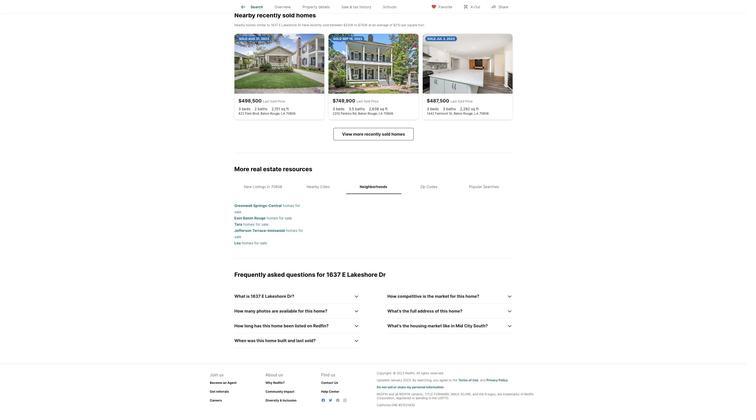 Task type: vqa. For each thing, say whether or not it's contained in the screenshot.
Add home to favorites option's Add home to favorites image
no



Task type: locate. For each thing, give the bounding box(es) containing it.
beds for $487,500
[[431, 107, 439, 111]]

this inside dropdown button
[[457, 294, 465, 299]]

2 vertical spatial 1637
[[251, 294, 261, 299]]

sold
[[283, 12, 295, 19], [323, 23, 329, 27], [382, 132, 391, 137]]

price up 2,638
[[372, 100, 379, 103]]

homes for sale down east baton rouge homes for sale tara homes for sale
[[235, 229, 303, 239]]

sold up 2,638
[[364, 100, 371, 103]]

3 baths from the left
[[447, 107, 456, 111]]

1 horizontal spatial last
[[357, 100, 363, 103]]

sold for $487,500
[[458, 100, 465, 103]]

copyright: © 2023 redfin. all rights reserved.
[[377, 372, 444, 376]]

2 tab list from the top
[[235, 180, 513, 194]]

in right like
[[451, 324, 455, 329]]

market inside dropdown button
[[428, 324, 442, 329]]

are inside redfin and all redfin variants, title forward, walk score, and the r logos, are trademarks of redfin corporation, registered or pending in the uspto.
[[498, 393, 503, 397]]

careers button
[[210, 399, 222, 403]]

how competitive is the market for this home? button
[[388, 290, 513, 304]]

rouge,
[[270, 112, 281, 116], [368, 112, 378, 116], [464, 112, 474, 116]]

2 vertical spatial e
[[262, 294, 264, 299]]

how left many at left
[[235, 309, 244, 314]]

the inside what's the full address of this home? dropdown button
[[403, 309, 410, 314]]

2 sold from the left
[[364, 100, 371, 103]]

3 beds for $487,500
[[427, 107, 439, 111]]

0 vertical spatial &
[[350, 5, 353, 9]]

1 horizontal spatial 3 beds
[[333, 107, 345, 111]]

0 vertical spatial redfin?
[[314, 324, 329, 329]]

been
[[284, 324, 294, 329]]

1 horizontal spatial redfin?
[[314, 324, 329, 329]]

0 horizontal spatial la
[[282, 112, 286, 116]]

3 last from the left
[[451, 100, 457, 103]]

center
[[329, 390, 340, 394]]

last up '2 baths'
[[263, 100, 270, 103]]

2 sq from the left
[[380, 107, 384, 111]]

70808 inside new listings in 70808 tab
[[271, 185, 282, 189]]

or right "sell"
[[394, 386, 397, 390]]

all
[[417, 372, 420, 376]]

ft for $498,500
[[287, 107, 289, 111]]

0 horizontal spatial an
[[223, 382, 227, 385]]

1637 inside dropdown button
[[251, 294, 261, 299]]

2 horizontal spatial in
[[451, 324, 455, 329]]

1637 for to
[[271, 23, 278, 27]]

0 horizontal spatial 70808
[[271, 185, 282, 189]]

search
[[251, 5, 263, 9]]

2023 for $498,500
[[261, 37, 269, 41]]

how long has this home been listed on redfin? button
[[235, 319, 360, 334]]

1442 fairmont st, baton rouge, la 70808
[[427, 112, 489, 116]]

0 vertical spatial home
[[272, 324, 283, 329]]

0 horizontal spatial home?
[[314, 309, 328, 314]]

this up like
[[441, 309, 448, 314]]

3 up 1442 on the top of page
[[427, 107, 430, 111]]

sold left jul
[[428, 37, 436, 41]]

2 horizontal spatial sq
[[471, 107, 476, 111]]

rouge, for $498,500
[[270, 112, 281, 116]]

baths for $498,500
[[258, 107, 268, 111]]

of left redfin
[[521, 393, 524, 397]]

title
[[425, 393, 434, 397]]

market inside dropdown button
[[435, 294, 450, 299]]

1 us from the left
[[219, 373, 224, 378]]

x-out
[[471, 5, 481, 9]]

ft for $749,900
[[386, 107, 388, 111]]

2 sold from the left
[[334, 37, 342, 41]]

2,638 sq ft
[[369, 107, 388, 111]]

how inside how long has this home been listed on redfin? dropdown button
[[235, 324, 244, 329]]

diversity & inclusion
[[266, 399, 297, 403]]

last inside '$487,500 last sold price'
[[451, 100, 457, 103]]

home? for how many photos are available for this home?
[[314, 309, 328, 314]]

3 sold from the left
[[428, 37, 436, 41]]

3 beds up "822"
[[239, 107, 251, 111]]

0 horizontal spatial redfin
[[377, 393, 388, 397]]

home left built
[[265, 339, 277, 344]]

2 horizontal spatial e
[[342, 272, 346, 279]]

nearby for nearby cities
[[307, 185, 319, 189]]

2 horizontal spatial sold
[[428, 37, 436, 41]]

for right available
[[299, 309, 304, 314]]

2 horizontal spatial home?
[[466, 294, 480, 299]]

was
[[248, 339, 256, 344]]

price up 2,282 sq ft
[[466, 100, 473, 103]]

use
[[473, 379, 479, 383]]

2 ft from the left
[[386, 107, 388, 111]]

1 vertical spatial market
[[428, 324, 442, 329]]

0 horizontal spatial 1637
[[251, 294, 261, 299]]

the left full at the right of the page
[[403, 309, 410, 314]]

0 horizontal spatial ft
[[287, 107, 289, 111]]

1 beds from the left
[[242, 107, 251, 111]]

e for to
[[279, 23, 281, 27]]

are right photos
[[272, 309, 279, 314]]

available
[[279, 309, 298, 314]]

nearby left cities
[[307, 185, 319, 189]]

schools tab
[[378, 1, 403, 13]]

homes for sale up rouge
[[235, 204, 300, 215]]

1 la from the left
[[282, 112, 286, 116]]

redfin down share
[[400, 393, 411, 397]]

sold for $749,900
[[334, 37, 342, 41]]

1 ft from the left
[[287, 107, 289, 111]]

us right the find
[[331, 373, 336, 378]]

1 horizontal spatial baths
[[355, 107, 365, 111]]

2 us from the left
[[279, 373, 283, 378]]

and
[[288, 339, 296, 344], [481, 379, 486, 383], [389, 393, 395, 397], [473, 393, 479, 397]]

2023 for $487,500
[[447, 37, 455, 41]]

privacy policy link
[[487, 379, 508, 383]]

0 vertical spatial in
[[267, 185, 270, 189]]

2 horizontal spatial 3 beds
[[427, 107, 439, 111]]

nearby cities
[[307, 185, 330, 189]]

3 beds up 1442 on the top of page
[[427, 107, 439, 111]]

recently inside view more recently sold homes button
[[365, 132, 381, 137]]

2 beds from the left
[[336, 107, 345, 111]]

not
[[382, 386, 387, 390]]

price inside $498,500 last sold price
[[278, 100, 285, 103]]

baths up st,
[[447, 107, 456, 111]]

jefferson terrace-inniswold
[[235, 229, 285, 233]]

1 horizontal spatial 70808
[[384, 112, 394, 116]]

inclusion
[[283, 399, 297, 403]]

3 3 beds from the left
[[427, 107, 439, 111]]

1 3 beds from the left
[[239, 107, 251, 111]]

& left tax
[[350, 5, 353, 9]]

0 horizontal spatial is
[[246, 294, 250, 299]]

2 horizontal spatial baths
[[447, 107, 456, 111]]

price inside the $749,900 last sold price
[[372, 100, 379, 103]]

1 vertical spatial tab list
[[235, 180, 513, 194]]

nearby up the sold aug 31, 2023
[[235, 23, 245, 27]]

1 horizontal spatial is
[[423, 294, 427, 299]]

rouge, down 2,282 sq ft
[[464, 112, 474, 116]]

us right join
[[219, 373, 224, 378]]

how for how many photos are available for this home?
[[235, 309, 244, 314]]

tab list
[[235, 0, 407, 13], [235, 180, 513, 194]]

70808 for $487,500
[[480, 112, 489, 116]]

2 rouge, from the left
[[368, 112, 378, 116]]

price up "2,151 sq ft" on the top
[[278, 100, 285, 103]]

sold aug 31, 2023
[[239, 37, 269, 41]]

search link
[[240, 4, 263, 10]]

1 horizontal spatial la
[[379, 112, 383, 116]]

pending
[[416, 397, 428, 401]]

2 horizontal spatial la
[[475, 112, 479, 116]]

1 vertical spatial recently
[[310, 23, 322, 27]]

redfin? right on
[[314, 324, 329, 329]]

0 horizontal spatial 3 beds
[[239, 107, 251, 111]]

70808 for $749,900
[[384, 112, 394, 116]]

0 horizontal spatial rouge,
[[270, 112, 281, 116]]

home? inside dropdown button
[[466, 294, 480, 299]]

1 rouge, from the left
[[270, 112, 281, 116]]

1 horizontal spatial sq
[[380, 107, 384, 111]]

tab list containing search
[[235, 0, 407, 13]]

new listings in 70808 tab
[[236, 181, 291, 193]]

ft
[[287, 107, 289, 111], [386, 107, 388, 111], [477, 107, 479, 111]]

the left the uspto.
[[432, 397, 437, 401]]

2 vertical spatial lakeshore
[[265, 294, 287, 299]]

3 for $498,500
[[239, 107, 241, 111]]

sold up 2,282
[[458, 100, 465, 103]]

last up 3.5 baths
[[357, 100, 363, 103]]

in inside dropdown button
[[451, 324, 455, 329]]

1 horizontal spatial sold
[[334, 37, 342, 41]]

this inside dropdown button
[[441, 309, 448, 314]]

la down "2,151 sq ft" on the top
[[282, 112, 286, 116]]

2023 right the 31,
[[261, 37, 269, 41]]

beds up 1442 on the top of page
[[431, 107, 439, 111]]

in right pending
[[429, 397, 432, 401]]

or left pending
[[412, 397, 415, 401]]

0 vertical spatial recently
[[257, 12, 281, 19]]

rouge, down 2,638
[[368, 112, 378, 116]]

sold inside $498,500 last sold price
[[270, 100, 277, 103]]

1 horizontal spatial an
[[373, 23, 376, 27]]

dr for for
[[379, 272, 386, 279]]

1 baths from the left
[[258, 107, 268, 111]]

3 beds from the left
[[431, 107, 439, 111]]

1 horizontal spatial price
[[372, 100, 379, 103]]

between
[[330, 23, 343, 27]]

la for $749,900
[[379, 112, 383, 116]]

recently right more
[[365, 132, 381, 137]]

3 beds for $749,900
[[333, 107, 345, 111]]

contact us
[[321, 382, 338, 385]]

3 3 from the left
[[427, 107, 430, 111]]

nearby down search link
[[235, 12, 256, 19]]

sold inside '$487,500 last sold price'
[[458, 100, 465, 103]]

0 horizontal spatial .
[[444, 386, 445, 390]]

2 horizontal spatial 1637
[[327, 272, 341, 279]]

homes inside button
[[392, 132, 405, 137]]

0 vertical spatial e
[[279, 23, 281, 27]]

is right what
[[246, 294, 250, 299]]

2 redfin from the left
[[400, 393, 411, 397]]

are right logos,
[[498, 393, 503, 397]]

0 horizontal spatial in
[[267, 185, 270, 189]]

3
[[239, 107, 241, 111], [333, 107, 335, 111], [427, 107, 430, 111], [443, 107, 446, 111]]

1 horizontal spatial in
[[429, 397, 432, 401]]

rouge, for $487,500
[[464, 112, 474, 116]]

0 horizontal spatial last
[[263, 100, 270, 103]]

photo of 1442 fairmont st, baton rouge, la 70808 image
[[423, 34, 513, 94]]

rd,
[[353, 112, 358, 116]]

sold up 2,151
[[270, 100, 277, 103]]

1 vertical spatial how
[[235, 309, 244, 314]]

& inside sale & tax history tab
[[350, 5, 353, 9]]

1 vertical spatial redfin?
[[273, 382, 285, 385]]

0 vertical spatial nearby
[[235, 12, 256, 19]]

sold sep 19, 2023
[[334, 37, 363, 41]]

an left "agent"
[[223, 382, 227, 385]]

diversity
[[266, 399, 279, 403]]

sold for $749,900
[[364, 100, 371, 103]]

1 redfin from the left
[[377, 393, 388, 397]]

0 horizontal spatial sold
[[283, 12, 295, 19]]

baton right st,
[[454, 112, 463, 116]]

photos
[[257, 309, 271, 314]]

2 price from the left
[[372, 100, 379, 103]]

1 vertical spatial homes for sale
[[235, 229, 303, 239]]

3 beds up 2310
[[333, 107, 345, 111]]

why redfin? button
[[266, 382, 285, 385]]

how inside how many photos are available for this home? "dropdown button"
[[235, 309, 244, 314]]

full
[[411, 309, 417, 314]]

last up 3 baths
[[451, 100, 457, 103]]

popular
[[470, 185, 483, 189]]

x-
[[471, 5, 475, 9]]

what's the full address of this home? button
[[388, 304, 513, 319]]

baths up 822 park blvd, baton rouge, la 70806
[[258, 107, 268, 111]]

3 sold from the left
[[458, 100, 465, 103]]

for down jefferson terrace-inniswold
[[255, 241, 259, 246]]

3 up 2310
[[333, 107, 335, 111]]

0 horizontal spatial sold
[[270, 100, 277, 103]]

3 baths
[[443, 107, 456, 111]]

redfin
[[525, 393, 534, 397]]

and right ,
[[481, 379, 486, 383]]

popular searches tab
[[457, 181, 512, 193]]

2 horizontal spatial recently
[[365, 132, 381, 137]]

2 horizontal spatial sold
[[458, 100, 465, 103]]

for
[[296, 204, 300, 208], [279, 216, 284, 221], [256, 223, 261, 227], [299, 229, 303, 233], [255, 241, 259, 246], [317, 272, 325, 279], [451, 294, 456, 299], [299, 309, 304, 314]]

the right what's
[[403, 324, 410, 329]]

when was this home built and last sold?
[[235, 339, 316, 344]]

0 vertical spatial homes for sale
[[235, 204, 300, 215]]

2023 right 3,
[[447, 37, 455, 41]]

greenwell
[[235, 204, 253, 208]]

how for how long has this home been listed on redfin?
[[235, 324, 244, 329]]

1 vertical spatial or
[[412, 397, 415, 401]]

recently right have
[[310, 23, 322, 27]]

3 beds
[[239, 107, 251, 111], [333, 107, 345, 111], [427, 107, 439, 111]]

sold?
[[305, 339, 316, 344]]

2 horizontal spatial to
[[449, 379, 452, 383]]

3 price from the left
[[466, 100, 473, 103]]

baton down '2 baths'
[[261, 112, 270, 116]]

1 sold from the left
[[239, 37, 248, 41]]

e inside dropdown button
[[262, 294, 264, 299]]

us right about
[[279, 373, 283, 378]]

2 horizontal spatial beds
[[431, 107, 439, 111]]

in inside redfin and all redfin variants, title forward, walk score, and the r logos, are trademarks of redfin corporation, registered or pending in the uspto.
[[429, 397, 432, 401]]

how inside how competitive is the market for this home? dropdown button
[[388, 294, 397, 299]]

0 horizontal spatial beds
[[242, 107, 251, 111]]

2 vertical spatial sold
[[382, 132, 391, 137]]

2 vertical spatial how
[[235, 324, 244, 329]]

&
[[350, 5, 353, 9], [280, 399, 282, 403]]

homes for sale for inniswold
[[235, 229, 303, 239]]

baths
[[258, 107, 268, 111], [355, 107, 365, 111], [447, 107, 456, 111]]

home? inside "dropdown button"
[[314, 309, 328, 314]]

is right competitive
[[423, 294, 427, 299]]

1 vertical spatial &
[[280, 399, 282, 403]]

1 horizontal spatial sold
[[364, 100, 371, 103]]

us for about us
[[279, 373, 283, 378]]

la down the 2,638 sq ft in the top of the page
[[379, 112, 383, 116]]

blvd,
[[253, 112, 260, 116]]

jefferson
[[235, 229, 252, 233]]

ft right 2,638
[[386, 107, 388, 111]]

3 rouge, from the left
[[464, 112, 474, 116]]

at
[[369, 23, 372, 27]]

2023 right 19, in the top left of the page
[[355, 37, 363, 41]]

0 vertical spatial an
[[373, 23, 376, 27]]

nearby inside tab
[[307, 185, 319, 189]]

ft up 70806
[[287, 107, 289, 111]]

3 us from the left
[[331, 373, 336, 378]]

beds up park
[[242, 107, 251, 111]]

is
[[246, 294, 250, 299], [423, 294, 427, 299]]

1 price from the left
[[278, 100, 285, 103]]

2 last from the left
[[357, 100, 363, 103]]

redfin instagram image
[[343, 399, 347, 403]]

find us
[[321, 373, 336, 378]]

park
[[245, 112, 252, 116]]

1 tab list from the top
[[235, 0, 407, 13]]

become
[[210, 382, 222, 385]]

$330k
[[344, 23, 354, 27]]

an right at
[[373, 23, 376, 27]]

sold left aug
[[239, 37, 248, 41]]

2 baths from the left
[[355, 107, 365, 111]]

sq for $487,500
[[471, 107, 476, 111]]

sale & tax history tab
[[336, 1, 378, 13]]

market left like
[[428, 324, 442, 329]]

0 horizontal spatial baths
[[258, 107, 268, 111]]

more real estate resources heading
[[235, 166, 513, 180]]

1 vertical spatial sold
[[323, 23, 329, 27]]

0 horizontal spatial are
[[272, 309, 279, 314]]

1 horizontal spatial &
[[350, 5, 353, 9]]

1 last from the left
[[263, 100, 270, 103]]

this right was
[[257, 339, 265, 344]]

to left $750k
[[355, 23, 358, 27]]

this up on
[[305, 309, 313, 314]]

impact
[[284, 390, 295, 394]]

of left use
[[469, 379, 472, 383]]

$749,900
[[333, 98, 356, 104]]

$498,500 last sold price
[[239, 98, 285, 104]]

1 sold from the left
[[270, 100, 277, 103]]

3 la from the left
[[475, 112, 479, 116]]

redfin?
[[314, 324, 329, 329], [273, 382, 285, 385]]

overview
[[275, 5, 291, 9]]

for up what's the full address of this home? dropdown button
[[451, 294, 456, 299]]

3 sq from the left
[[471, 107, 476, 111]]

1 vertical spatial e
[[342, 272, 346, 279]]

1 horizontal spatial beds
[[336, 107, 345, 111]]

address
[[418, 309, 434, 314]]

3 for $487,500
[[427, 107, 430, 111]]

home?
[[466, 294, 480, 299], [314, 309, 328, 314], [449, 309, 463, 314]]

1 horizontal spatial us
[[279, 373, 283, 378]]

31,
[[256, 37, 261, 41]]

baths for $487,500
[[447, 107, 456, 111]]

1 horizontal spatial dr
[[379, 272, 386, 279]]

3 up "822"
[[239, 107, 241, 111]]

and left the all
[[389, 393, 395, 397]]

sold left sep
[[334, 37, 342, 41]]

price
[[278, 100, 285, 103], [372, 100, 379, 103], [466, 100, 473, 103]]

sale up east
[[235, 210, 242, 215]]

0 horizontal spatial or
[[394, 386, 397, 390]]

2023 for $749,900
[[355, 37, 363, 41]]

tara
[[235, 223, 242, 227]]

home? for how competitive is the market for this home?
[[466, 294, 480, 299]]

tax
[[354, 5, 359, 9]]

1 vertical spatial an
[[223, 382, 227, 385]]

schools
[[383, 5, 397, 9]]

2 3 from the left
[[333, 107, 335, 111]]

1 vertical spatial nearby
[[235, 23, 245, 27]]

the inside how competitive is the market for this home? dropdown button
[[428, 294, 434, 299]]

0 horizontal spatial us
[[219, 373, 224, 378]]

us for find us
[[331, 373, 336, 378]]

searches
[[484, 185, 500, 189]]

corporation,
[[377, 397, 396, 401]]

zip codes tab
[[402, 181, 457, 193]]

or
[[394, 386, 397, 390], [412, 397, 415, 401]]

1 horizontal spatial .
[[508, 379, 509, 383]]

2 horizontal spatial 70808
[[480, 112, 489, 116]]

information
[[427, 386, 444, 390]]

updated january 2023: by searching, you agree to the terms of use , and privacy policy .
[[377, 379, 509, 383]]

1 horizontal spatial are
[[498, 393, 503, 397]]

how left long
[[235, 324, 244, 329]]

1 3 from the left
[[239, 107, 241, 111]]

3 ft from the left
[[477, 107, 479, 111]]

1 horizontal spatial 1637
[[271, 23, 278, 27]]

sq right 2,638
[[380, 107, 384, 111]]

2 horizontal spatial ft
[[477, 107, 479, 111]]

dre
[[392, 404, 398, 408]]

2 3 beds from the left
[[333, 107, 345, 111]]

1 horizontal spatial recently
[[310, 23, 322, 27]]

how for how competitive is the market for this home?
[[388, 294, 397, 299]]

price for $487,500
[[466, 100, 473, 103]]

rouge, down 2,151
[[270, 112, 281, 116]]

0 vertical spatial dr
[[298, 23, 301, 27]]

0 horizontal spatial sold
[[239, 37, 248, 41]]

how up 'what's'
[[388, 294, 397, 299]]

& for diversity
[[280, 399, 282, 403]]

lakeshore for for
[[348, 272, 378, 279]]

home left the been
[[272, 324, 283, 329]]

2 la from the left
[[379, 112, 383, 116]]

2 homes for sale from the top
[[235, 229, 303, 239]]

personal
[[412, 386, 426, 390]]

nearby cities tab
[[291, 181, 346, 193]]

you
[[434, 379, 439, 383]]

have
[[302, 23, 309, 27]]

uspto.
[[438, 397, 449, 401]]

70806
[[286, 112, 296, 116]]

are inside "dropdown button"
[[272, 309, 279, 314]]

2 vertical spatial recently
[[365, 132, 381, 137]]

0 vertical spatial how
[[388, 294, 397, 299]]

. down agree
[[444, 386, 445, 390]]

home? inside dropdown button
[[449, 309, 463, 314]]

1 horizontal spatial rouge,
[[368, 112, 378, 116]]

the left terms
[[453, 379, 458, 383]]

3 beds for $498,500
[[239, 107, 251, 111]]

1 homes for sale from the top
[[235, 204, 300, 215]]

price inside '$487,500 last sold price'
[[466, 100, 473, 103]]

to right agree
[[449, 379, 452, 383]]

sale up inniswold
[[285, 216, 292, 221]]

more
[[353, 132, 364, 137]]

inniswold
[[268, 229, 285, 233]]

neighborhoods tab
[[346, 181, 402, 193]]

baton for $487,500
[[454, 112, 463, 116]]

last inside $498,500 last sold price
[[263, 100, 270, 103]]

1 vertical spatial in
[[451, 324, 455, 329]]

2 horizontal spatial price
[[466, 100, 473, 103]]

in right listings
[[267, 185, 270, 189]]

2 horizontal spatial last
[[451, 100, 457, 103]]

la down 2,282 sq ft
[[475, 112, 479, 116]]

sold for $498,500
[[270, 100, 277, 103]]

the up address
[[428, 294, 434, 299]]

sold for $498,500
[[239, 37, 248, 41]]

0 horizontal spatial dr
[[298, 23, 301, 27]]

1 sq from the left
[[281, 107, 286, 111]]

0 vertical spatial or
[[394, 386, 397, 390]]

1 horizontal spatial home?
[[449, 309, 463, 314]]

last inside the $749,900 last sold price
[[357, 100, 363, 103]]

& right diversity
[[280, 399, 282, 403]]

sale up lsu
[[235, 235, 242, 239]]

market
[[435, 294, 450, 299], [428, 324, 442, 329]]

2 horizontal spatial sold
[[382, 132, 391, 137]]

,
[[479, 379, 480, 383]]

la for $498,500
[[282, 112, 286, 116]]

1 vertical spatial lakeshore
[[348, 272, 378, 279]]

sq right 2,282
[[471, 107, 476, 111]]

0 vertical spatial are
[[272, 309, 279, 314]]

0 horizontal spatial sq
[[281, 107, 286, 111]]

. up trademarks
[[508, 379, 509, 383]]

become an agent button
[[210, 382, 237, 385]]

sold inside the $749,900 last sold price
[[364, 100, 371, 103]]



Task type: describe. For each thing, give the bounding box(es) containing it.
of left $210 at the right of the page
[[390, 23, 393, 27]]

$487,500
[[427, 98, 450, 104]]

property details tab
[[297, 1, 336, 13]]

sale up terrace-
[[262, 223, 269, 227]]

last for $498,500
[[263, 100, 270, 103]]

central
[[269, 204, 282, 208]]

square
[[408, 23, 418, 27]]

south?
[[474, 324, 488, 329]]

do not sell or share my personal information link
[[377, 386, 444, 390]]

$210
[[394, 23, 401, 27]]

questions
[[287, 272, 316, 279]]

redfin twitter image
[[329, 399, 333, 403]]

share button
[[487, 1, 513, 12]]

0 horizontal spatial to
[[267, 23, 270, 27]]

this inside "dropdown button"
[[305, 309, 313, 314]]

nearby for nearby recently sold homes
[[235, 12, 256, 19]]

homes for sale for central
[[235, 204, 300, 215]]

what
[[235, 294, 246, 299]]

the inside what's the housing market like in mid city south? dropdown button
[[403, 324, 410, 329]]

beds for $749,900
[[336, 107, 345, 111]]

what is 1637 e lakeshore dr? button
[[235, 290, 360, 304]]

new listings in 70808
[[244, 185, 282, 189]]

baton inside east baton rouge homes for sale tara homes for sale
[[243, 216, 254, 221]]

sell
[[388, 386, 393, 390]]

property
[[303, 5, 318, 9]]

3 for $749,900
[[333, 107, 335, 111]]

3.5 baths
[[349, 107, 365, 111]]

0 vertical spatial .
[[508, 379, 509, 383]]

springs-
[[253, 204, 269, 208]]

more real estate resources
[[235, 166, 313, 173]]

view
[[342, 132, 353, 137]]

my
[[407, 386, 412, 390]]

property details
[[303, 5, 330, 9]]

sq for $498,500
[[281, 107, 286, 111]]

for inside "dropdown button"
[[299, 309, 304, 314]]

0 horizontal spatial redfin?
[[273, 382, 285, 385]]

redfin facebook image
[[321, 399, 326, 403]]

walk
[[451, 393, 460, 397]]

average
[[377, 23, 389, 27]]

what's the housing market like in mid city south? button
[[388, 319, 513, 334]]

for up inniswold
[[279, 216, 284, 221]]

last for $749,900
[[357, 100, 363, 103]]

for inside dropdown button
[[451, 294, 456, 299]]

neighborhoods
[[360, 185, 388, 189]]

in inside tab
[[267, 185, 270, 189]]

nearby homes similar to 1637 e lakeshore dr have recently sold between $330k to $750k at an average of $210 per square foot.
[[235, 23, 425, 27]]

baton for $749,900
[[359, 112, 367, 116]]

e for for
[[342, 272, 346, 279]]

for right questions
[[317, 272, 325, 279]]

listings
[[253, 185, 266, 189]]

2 is from the left
[[423, 294, 427, 299]]

why redfin?
[[266, 382, 285, 385]]

#01521930
[[399, 404, 415, 408]]

redfin pinterest image
[[336, 399, 340, 403]]

for right inniswold
[[299, 229, 303, 233]]

frequently asked questions for 1637 e lakeshore dr
[[235, 272, 386, 279]]

view more recently sold homes
[[342, 132, 405, 137]]

tab list containing new listings in 70808
[[235, 180, 513, 194]]

la for $487,500
[[475, 112, 479, 116]]

per
[[402, 23, 407, 27]]

0 horizontal spatial recently
[[257, 12, 281, 19]]

us for join us
[[219, 373, 224, 378]]

2023 right ©
[[397, 372, 405, 376]]

lsu homes for sale
[[235, 241, 267, 246]]

for right central
[[296, 204, 300, 208]]

2023:
[[404, 379, 412, 383]]

for up jefferson terrace-inniswold
[[256, 223, 261, 227]]

price for $498,500
[[278, 100, 285, 103]]

& for sale
[[350, 5, 353, 9]]

built
[[278, 339, 287, 344]]

last for $487,500
[[451, 100, 457, 103]]

$750k
[[358, 23, 368, 27]]

overview tab
[[269, 1, 297, 13]]

19,
[[349, 37, 354, 41]]

or inside redfin and all redfin variants, title forward, walk score, and the r logos, are trademarks of redfin corporation, registered or pending in the uspto.
[[412, 397, 415, 401]]

how many photos are available for this home?
[[235, 309, 328, 314]]

lakeshore for to
[[282, 23, 297, 27]]

price for $749,900
[[372, 100, 379, 103]]

nearby for nearby homes similar to 1637 e lakeshore dr have recently sold between $330k to $750k at an average of $210 per square foot.
[[235, 23, 245, 27]]

1442
[[427, 112, 435, 116]]

new
[[244, 185, 252, 189]]

this right the has
[[263, 324, 271, 329]]

sq for $749,900
[[380, 107, 384, 111]]

out
[[475, 5, 481, 9]]

lakeshore inside dropdown button
[[265, 294, 287, 299]]

how many photos are available for this home? button
[[235, 304, 360, 319]]

r
[[485, 393, 487, 397]]

822
[[239, 112, 244, 116]]

east
[[235, 216, 242, 221]]

real
[[251, 166, 262, 173]]

ft for $487,500
[[477, 107, 479, 111]]

and inside dropdown button
[[288, 339, 296, 344]]

help center button
[[321, 390, 340, 394]]

has
[[255, 324, 262, 329]]

1 vertical spatial .
[[444, 386, 445, 390]]

baton for $498,500
[[261, 112, 270, 116]]

beds for $498,500
[[242, 107, 251, 111]]

rouge, for $749,900
[[368, 112, 378, 116]]

diversity & inclusion button
[[266, 399, 297, 403]]

last
[[297, 339, 304, 344]]

redfin? inside dropdown button
[[314, 324, 329, 329]]

photo of 822 park blvd, baton rouge, la 70806 image
[[235, 34, 325, 94]]

when
[[235, 339, 247, 344]]

sold jul 3, 2023
[[428, 37, 455, 41]]

long
[[245, 324, 254, 329]]

agree
[[440, 379, 448, 383]]

photo of 2310 perkins rd, baton rouge, la 70808 image
[[329, 34, 419, 94]]

how competitive is the market for this home?
[[388, 294, 480, 299]]

dr for to
[[298, 23, 301, 27]]

california dre #01521930
[[377, 404, 415, 408]]

contact
[[321, 382, 334, 385]]

trademarks
[[503, 393, 520, 397]]

aug
[[249, 37, 256, 41]]

sale down terrace-
[[260, 241, 267, 246]]

community impact button
[[266, 390, 295, 394]]

codes
[[427, 185, 438, 189]]

nearby recently sold homes
[[235, 12, 316, 19]]

0 vertical spatial sold
[[283, 12, 295, 19]]

help center
[[321, 390, 340, 394]]

the left r
[[480, 393, 484, 397]]

baths for $749,900
[[355, 107, 365, 111]]

help
[[321, 390, 328, 394]]

by
[[413, 379, 417, 383]]

1 is from the left
[[246, 294, 250, 299]]

of inside redfin and all redfin variants, title forward, walk score, and the r logos, are trademarks of redfin corporation, registered or pending in the uspto.
[[521, 393, 524, 397]]

share
[[398, 386, 406, 390]]

3.5
[[349, 107, 354, 111]]

1 horizontal spatial sold
[[323, 23, 329, 27]]

1 vertical spatial home
[[265, 339, 277, 344]]

competitive
[[398, 294, 422, 299]]

4 3 from the left
[[443, 107, 446, 111]]

1637 for for
[[327, 272, 341, 279]]

do
[[377, 386, 381, 390]]

and right score,
[[473, 393, 479, 397]]

2,151
[[272, 107, 280, 111]]

all
[[396, 393, 399, 397]]

forward,
[[434, 393, 450, 397]]

frequently
[[235, 272, 266, 279]]

of inside dropdown button
[[435, 309, 440, 314]]

dr?
[[288, 294, 295, 299]]

january
[[391, 379, 403, 383]]

1 horizontal spatial to
[[355, 23, 358, 27]]

sold for $487,500
[[428, 37, 436, 41]]

contact us button
[[321, 382, 338, 385]]

perkins
[[341, 112, 352, 116]]

community impact
[[266, 390, 295, 394]]

lsu
[[235, 241, 241, 246]]

sold inside button
[[382, 132, 391, 137]]

jul
[[437, 37, 443, 41]]

2,151 sq ft
[[272, 107, 289, 111]]



